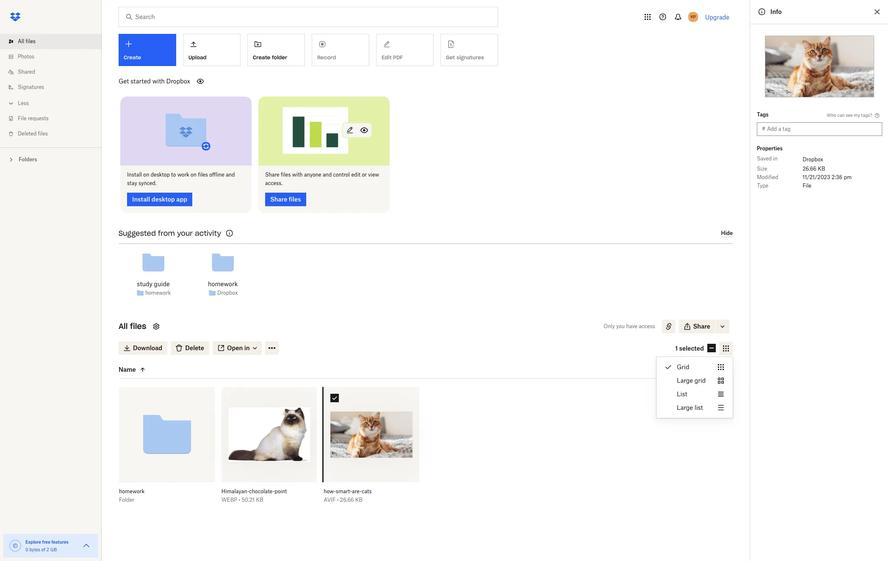 Task type: vqa. For each thing, say whether or not it's contained in the screenshot.
"files"
yes



Task type: locate. For each thing, give the bounding box(es) containing it.
quota usage element
[[8, 540, 22, 553]]

with for started
[[152, 78, 165, 85]]

share for share files with anyone and control edit or view access.
[[265, 172, 280, 178]]

large for large list
[[677, 404, 694, 412]]

26.66 kb
[[803, 166, 826, 172]]

dropbox image
[[7, 8, 24, 25]]

folders
[[19, 156, 37, 163]]

and
[[226, 172, 235, 178], [323, 172, 332, 178]]

modified
[[758, 174, 779, 181]]

large
[[677, 377, 694, 385], [677, 404, 694, 412]]

files
[[26, 38, 36, 45], [38, 131, 48, 137], [198, 172, 208, 178], [281, 172, 291, 178], [130, 322, 146, 331]]

homework button
[[119, 489, 196, 496]]

homework link
[[208, 280, 238, 289], [145, 289, 171, 298]]

with inside share files with anyone and control edit or view access.
[[292, 172, 303, 178]]

photos
[[18, 53, 34, 60]]

file
[[18, 115, 27, 122], [803, 183, 812, 189]]

0 horizontal spatial all
[[18, 38, 24, 45]]

anyone
[[304, 172, 322, 178]]

0 vertical spatial with
[[152, 78, 165, 85]]

homework
[[208, 280, 238, 288], [145, 290, 171, 296], [119, 489, 145, 495]]

share
[[265, 172, 280, 178], [694, 323, 711, 330]]

2 large from the top
[[677, 404, 694, 412]]

share up access.
[[265, 172, 280, 178]]

on up synced.
[[143, 172, 149, 178]]

1 vertical spatial homework link
[[145, 289, 171, 298]]

study guide link
[[137, 280, 170, 289]]

upgrade
[[706, 13, 730, 21]]

0 vertical spatial large
[[677, 377, 694, 385]]

explore
[[25, 540, 41, 545]]

how-smart-are-cats avif • 26.66 kb
[[324, 489, 372, 504]]

0 horizontal spatial kb
[[256, 497, 264, 504]]

how-
[[324, 489, 336, 495]]

kb down himalayan-chocolate-point button
[[256, 497, 264, 504]]

have
[[627, 323, 638, 330]]

only
[[604, 323, 615, 330]]

files inside install on desktop to work on files offline and stay synced.
[[198, 172, 208, 178]]

on right work
[[191, 172, 197, 178]]

2 horizontal spatial homework
[[208, 280, 238, 288]]

file inside list
[[18, 115, 27, 122]]

26.66
[[803, 166, 817, 172], [340, 497, 354, 504]]

large down grid
[[677, 377, 694, 385]]

kb down are-
[[356, 497, 363, 504]]

file, how-smart-are-cats.avif row
[[324, 387, 420, 510]]

1 and from the left
[[226, 172, 235, 178]]

1 vertical spatial large
[[677, 404, 694, 412]]

file requests
[[18, 115, 49, 122]]

signatures link
[[7, 80, 102, 95]]

share inside button
[[694, 323, 711, 330]]

1 vertical spatial all
[[119, 322, 128, 331]]

1 horizontal spatial with
[[292, 172, 303, 178]]

kb up '11/21/2023'
[[819, 166, 826, 172]]

all files link
[[7, 34, 102, 49]]

0
[[25, 548, 28, 553]]

26.66 down 'smart-'
[[340, 497, 354, 504]]

share inside share files with anyone and control edit or view access.
[[265, 172, 280, 178]]

1 horizontal spatial 26.66
[[803, 166, 817, 172]]

homework down guide
[[145, 290, 171, 296]]

0 horizontal spatial share
[[265, 172, 280, 178]]

started
[[131, 78, 151, 85]]

11/21/2023 2:36 pm
[[803, 174, 853, 181]]

point
[[275, 489, 287, 495]]

0 horizontal spatial and
[[226, 172, 235, 178]]

see
[[847, 113, 853, 118]]

only you have access
[[604, 323, 656, 330]]

file down '11/21/2023'
[[803, 183, 812, 189]]

None field
[[0, 0, 65, 9]]

1 horizontal spatial •
[[337, 497, 339, 504]]

dropbox
[[166, 78, 190, 85], [803, 156, 824, 163], [218, 290, 238, 296]]

1 vertical spatial file
[[803, 183, 812, 189]]

0 horizontal spatial file
[[18, 115, 27, 122]]

large grid
[[677, 377, 706, 385]]

folder
[[119, 497, 134, 504]]

gb
[[50, 548, 57, 553]]

synced.
[[139, 180, 157, 186]]

pm
[[845, 174, 853, 181]]

0 vertical spatial all files
[[18, 38, 36, 45]]

all files
[[18, 38, 36, 45], [119, 322, 146, 331]]

1 horizontal spatial homework
[[145, 290, 171, 296]]

avif
[[324, 497, 336, 504]]

1 horizontal spatial dropbox
[[218, 290, 238, 296]]

name button
[[119, 365, 190, 375]]

all inside list item
[[18, 38, 24, 45]]

1 vertical spatial all files
[[119, 322, 146, 331]]

0 vertical spatial share
[[265, 172, 280, 178]]

0 horizontal spatial with
[[152, 78, 165, 85]]

2 vertical spatial homework
[[119, 489, 145, 495]]

1 vertical spatial with
[[292, 172, 303, 178]]

less
[[18, 100, 29, 106]]

1 horizontal spatial kb
[[356, 497, 363, 504]]

large grid radio item
[[657, 374, 734, 388]]

2
[[47, 548, 49, 553]]

1 horizontal spatial and
[[323, 172, 332, 178]]

with right started
[[152, 78, 165, 85]]

0 horizontal spatial •
[[239, 497, 240, 504]]

1 horizontal spatial on
[[191, 172, 197, 178]]

0 horizontal spatial 26.66
[[340, 497, 354, 504]]

0 horizontal spatial dropbox
[[166, 78, 190, 85]]

26.66 inside the how-smart-are-cats avif • 26.66 kb
[[340, 497, 354, 504]]

2 and from the left
[[323, 172, 332, 178]]

install
[[127, 172, 142, 178]]

tags?
[[862, 113, 873, 118]]

0 vertical spatial all
[[18, 38, 24, 45]]

0 horizontal spatial homework
[[119, 489, 145, 495]]

0 vertical spatial homework
[[208, 280, 238, 288]]

desktop
[[151, 172, 170, 178]]

grid
[[695, 377, 706, 385]]

0 horizontal spatial all files
[[18, 38, 36, 45]]

homework for the top homework link
[[208, 280, 238, 288]]

list
[[695, 404, 704, 412]]

selected
[[680, 345, 705, 352]]

all
[[18, 38, 24, 45], [119, 322, 128, 331]]

grid radio item
[[657, 361, 734, 374]]

share up selected
[[694, 323, 711, 330]]

list
[[0, 29, 102, 148]]

1 selected
[[676, 345, 705, 352]]

get started with dropbox
[[119, 78, 190, 85]]

share files with anyone and control edit or view access.
[[265, 172, 380, 186]]

homework folder
[[119, 489, 145, 504]]

homework up folder
[[119, 489, 145, 495]]

and left control
[[323, 172, 332, 178]]

who
[[828, 113, 837, 118]]

0 horizontal spatial on
[[143, 172, 149, 178]]

homework inside row
[[119, 489, 145, 495]]

homework link down guide
[[145, 289, 171, 298]]

1 vertical spatial 26.66
[[340, 497, 354, 504]]

1 horizontal spatial all files
[[119, 322, 146, 331]]

1 horizontal spatial file
[[803, 183, 812, 189]]

upgrade link
[[706, 13, 730, 21]]

1 horizontal spatial share
[[694, 323, 711, 330]]

homework link up dropbox link on the bottom of page
[[208, 280, 238, 289]]

homework up dropbox link on the bottom of page
[[208, 280, 238, 288]]

install on desktop to work on files offline and stay synced.
[[127, 172, 235, 186]]

list radio item
[[657, 388, 734, 401]]

large down list
[[677, 404, 694, 412]]

shared link
[[7, 64, 102, 80]]

1 large from the top
[[677, 377, 694, 385]]

2 vertical spatial dropbox
[[218, 290, 238, 296]]

1 horizontal spatial homework link
[[208, 280, 238, 289]]

26.66 up '11/21/2023'
[[803, 166, 817, 172]]

free
[[42, 540, 50, 545]]

1 horizontal spatial all
[[119, 322, 128, 331]]

• right avif
[[337, 497, 339, 504]]

0 vertical spatial file
[[18, 115, 27, 122]]

kb
[[819, 166, 826, 172], [256, 497, 264, 504], [356, 497, 363, 504]]

2 • from the left
[[337, 497, 339, 504]]

1 vertical spatial share
[[694, 323, 711, 330]]

and right "offline"
[[226, 172, 235, 178]]

• inside the how-smart-are-cats avif • 26.66 kb
[[337, 497, 339, 504]]

with left "anyone"
[[292, 172, 303, 178]]

file down less at the top
[[18, 115, 27, 122]]

file requests link
[[7, 111, 102, 126]]

1 vertical spatial homework
[[145, 290, 171, 296]]

who can see my tags?
[[828, 113, 873, 118]]

1 on from the left
[[143, 172, 149, 178]]

suggested from your activity
[[119, 229, 221, 238]]

and inside share files with anyone and control edit or view access.
[[323, 172, 332, 178]]

all files inside all files link
[[18, 38, 36, 45]]

• inside himalayan-chocolate-point webp • 50.21 kb
[[239, 497, 240, 504]]

0 vertical spatial homework link
[[208, 280, 238, 289]]

explore free features 0 bytes of 2 gb
[[25, 540, 69, 553]]

1 vertical spatial dropbox
[[803, 156, 824, 163]]

on
[[143, 172, 149, 178], [191, 172, 197, 178]]

• left 50.21
[[239, 497, 240, 504]]

work
[[177, 172, 189, 178]]

with for files
[[292, 172, 303, 178]]

chocolate-
[[249, 489, 275, 495]]

kb inside the how-smart-are-cats avif • 26.66 kb
[[356, 497, 363, 504]]

1 • from the left
[[239, 497, 240, 504]]

2 horizontal spatial dropbox
[[803, 156, 824, 163]]

in
[[774, 156, 778, 162]]

or
[[362, 172, 367, 178]]



Task type: describe. For each thing, give the bounding box(es) containing it.
0 vertical spatial dropbox
[[166, 78, 190, 85]]

signatures
[[18, 84, 44, 90]]

deleted files link
[[7, 126, 102, 142]]

how-smart-are-cats button
[[324, 489, 401, 496]]

photos link
[[7, 49, 102, 64]]

edit
[[352, 172, 361, 178]]

create
[[253, 54, 271, 61]]

access.
[[265, 180, 283, 186]]

dropbox link
[[218, 289, 238, 298]]

offline
[[210, 172, 225, 178]]

can
[[838, 113, 846, 118]]

create folder
[[253, 54, 287, 61]]

list containing all files
[[0, 29, 102, 148]]

shared
[[18, 69, 35, 75]]

folders button
[[0, 153, 102, 166]]

to
[[171, 172, 176, 178]]

folder
[[272, 54, 287, 61]]

tags
[[758, 112, 769, 118]]

guide
[[154, 280, 170, 288]]

my
[[855, 113, 861, 118]]

saved in
[[758, 156, 778, 162]]

control
[[333, 172, 350, 178]]

file for file requests
[[18, 115, 27, 122]]

#
[[763, 126, 766, 132]]

homework for the left homework link
[[145, 290, 171, 296]]

get
[[119, 78, 129, 85]]

of
[[41, 548, 45, 553]]

stay
[[127, 180, 137, 186]]

features
[[51, 540, 69, 545]]

file for file
[[803, 183, 812, 189]]

himalayan-chocolate-point button
[[222, 489, 299, 496]]

who can see my tags? image
[[875, 112, 881, 119]]

50.21
[[242, 497, 255, 504]]

himalayan-
[[222, 489, 249, 495]]

close right sidebar image
[[873, 7, 883, 17]]

deleted files
[[18, 131, 48, 137]]

requests
[[28, 115, 49, 122]]

properties
[[758, 145, 783, 152]]

and inside install on desktop to work on files offline and stay synced.
[[226, 172, 235, 178]]

0 horizontal spatial homework link
[[145, 289, 171, 298]]

himalayan-chocolate-point webp • 50.21 kb
[[222, 489, 287, 504]]

bytes
[[29, 548, 40, 553]]

saved
[[758, 156, 772, 162]]

deleted
[[18, 131, 37, 137]]

large list
[[677, 404, 704, 412]]

1
[[676, 345, 678, 352]]

files inside list item
[[26, 38, 36, 45]]

study guide
[[137, 280, 170, 288]]

view
[[368, 172, 380, 178]]

name
[[119, 366, 136, 374]]

files inside share files with anyone and control edit or view access.
[[281, 172, 291, 178]]

share button
[[679, 320, 716, 333]]

cats
[[362, 489, 372, 495]]

access
[[639, 323, 656, 330]]

type
[[758, 183, 769, 189]]

are-
[[352, 489, 362, 495]]

from
[[158, 229, 175, 238]]

grid
[[677, 364, 690, 371]]

your
[[177, 229, 193, 238]]

all files list item
[[0, 34, 102, 49]]

size
[[758, 166, 768, 172]]

2 horizontal spatial kb
[[819, 166, 826, 172]]

less image
[[7, 99, 15, 108]]

info
[[771, 8, 782, 15]]

file, himalayan-chocolate-point.webp row
[[222, 387, 317, 510]]

large list radio item
[[657, 401, 734, 415]]

2:36
[[832, 174, 843, 181]]

share for share
[[694, 323, 711, 330]]

/how smart are cats.avif image
[[766, 36, 875, 98]]

11/21/2023
[[803, 174, 831, 181]]

large for large grid
[[677, 377, 694, 385]]

you
[[617, 323, 625, 330]]

folder, homework row
[[119, 387, 215, 510]]

2 on from the left
[[191, 172, 197, 178]]

webp
[[222, 497, 237, 504]]

study
[[137, 280, 153, 288]]

activity
[[195, 229, 221, 238]]

kb inside himalayan-chocolate-point webp • 50.21 kb
[[256, 497, 264, 504]]

0 vertical spatial 26.66
[[803, 166, 817, 172]]



